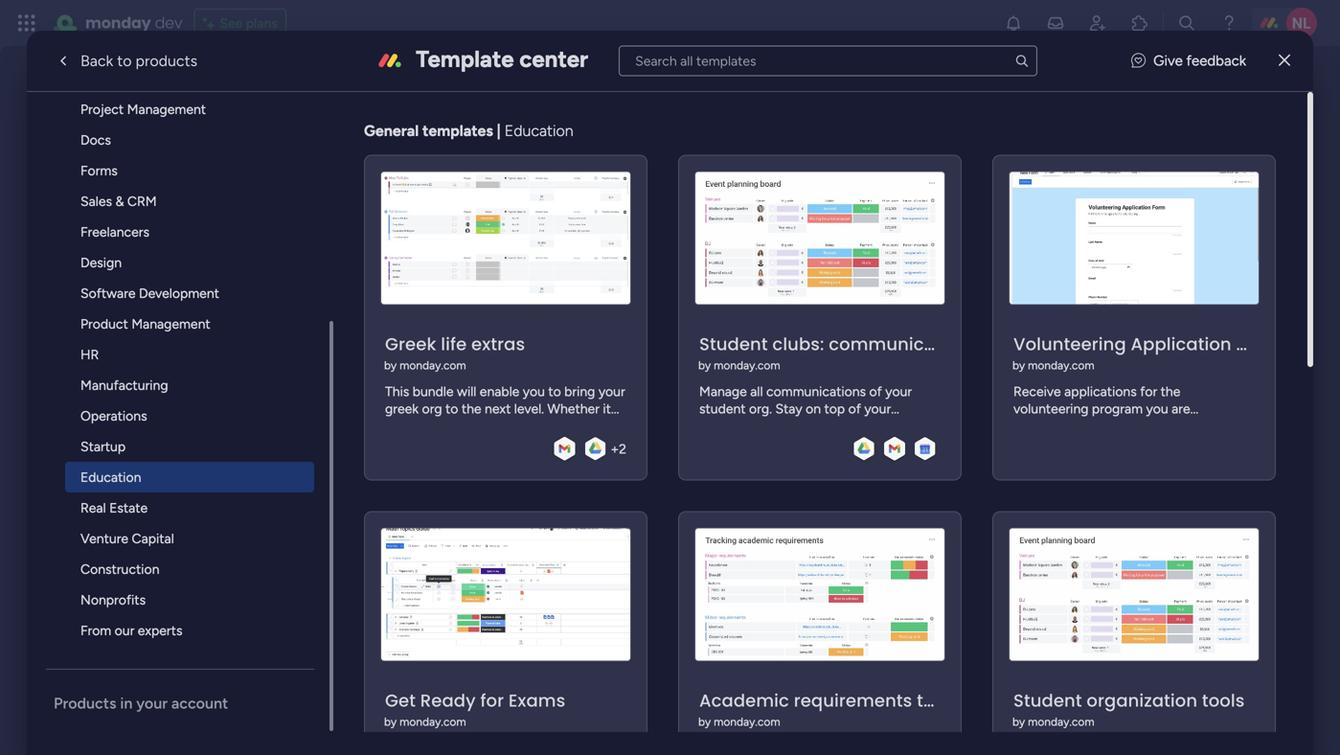 Task type: locate. For each thing, give the bounding box(es) containing it.
tools
[[1203, 689, 1245, 713]]

education up real estate
[[80, 469, 141, 485]]

Search all templates search field
[[619, 46, 1038, 76]]

software
[[80, 285, 136, 301]]

monday.com inside 'academic requirements tracker by monday.com'
[[714, 715, 781, 729]]

student inside student organization tools by monday.com
[[1014, 689, 1082, 713]]

greek life extras by monday.com
[[384, 332, 525, 372]]

student
[[700, 332, 768, 357], [1014, 689, 1082, 713]]

general templates | education
[[364, 122, 574, 140]]

product
[[80, 316, 128, 332]]

forms
[[80, 162, 118, 179]]

template center
[[416, 45, 589, 73]]

management down development
[[131, 316, 210, 332]]

monday.com down planning
[[1028, 358, 1095, 372]]

search image
[[1015, 53, 1030, 69]]

student left organization
[[1014, 689, 1082, 713]]

|
[[497, 122, 501, 140]]

0 vertical spatial student
[[700, 332, 768, 357]]

academic
[[700, 689, 790, 713]]

monday.com inside greek life extras by monday.com
[[400, 358, 466, 372]]

sales & crm
[[80, 193, 157, 209]]

by inside greek life extras by monday.com
[[384, 358, 397, 372]]

get ready for exams by monday.com
[[384, 689, 566, 729]]

student inside student clubs: communications and planning by monday.com
[[700, 332, 768, 357]]

by inside get ready for exams by monday.com
[[384, 715, 397, 729]]

+
[[611, 441, 619, 457]]

docs
[[80, 132, 111, 148]]

in
[[120, 694, 133, 712]]

monday.com down clubs:
[[714, 358, 781, 372]]

by for student
[[1013, 715, 1026, 729]]

see
[[220, 15, 243, 31]]

by inside 'academic requirements tracker by monday.com'
[[699, 715, 711, 729]]

student clubs: communications and planning by monday.com
[[699, 332, 1102, 372]]

0 vertical spatial management
[[127, 101, 206, 117]]

tracker
[[917, 689, 980, 713]]

monday.com down academic
[[714, 715, 781, 729]]

monday.com
[[400, 358, 466, 372], [714, 358, 781, 372], [1028, 358, 1095, 372], [400, 715, 466, 729], [714, 715, 781, 729], [1028, 715, 1095, 729]]

monday.com inside volunteering application form by monday.com
[[1028, 358, 1095, 372]]

1 vertical spatial education
[[80, 469, 141, 485]]

1 horizontal spatial student
[[1014, 689, 1082, 713]]

student for clubs:
[[700, 332, 768, 357]]

0 horizontal spatial education
[[80, 469, 141, 485]]

1 horizontal spatial education
[[505, 122, 574, 140]]

monday.com for greek
[[400, 358, 466, 372]]

our
[[115, 622, 134, 639]]

by
[[384, 358, 397, 372], [699, 358, 711, 372], [1013, 358, 1026, 372], [384, 715, 397, 729], [699, 715, 711, 729], [1013, 715, 1026, 729]]

monday dev
[[85, 12, 183, 34]]

capital
[[132, 530, 174, 547]]

by inside student clubs: communications and planning by monday.com
[[699, 358, 711, 372]]

student left clubs:
[[700, 332, 768, 357]]

help button
[[1178, 701, 1245, 732]]

monday.com inside student clubs: communications and planning by monday.com
[[714, 358, 781, 372]]

by inside volunteering application form by monday.com
[[1013, 358, 1026, 372]]

give feedback
[[1154, 52, 1247, 69]]

templates
[[423, 122, 493, 140]]

monday.com down life
[[400, 358, 466, 372]]

management down products
[[127, 101, 206, 117]]

by inside student organization tools by monday.com
[[1013, 715, 1026, 729]]

ready
[[420, 689, 476, 713]]

management for project management
[[127, 101, 206, 117]]

None search field
[[619, 46, 1038, 76]]

see plans button
[[194, 9, 286, 37]]

from our experts
[[80, 622, 183, 639]]

&
[[115, 193, 124, 209]]

sales
[[80, 193, 112, 209]]

notifications image
[[1004, 13, 1023, 33]]

apps image
[[1131, 13, 1150, 33]]

design
[[80, 254, 122, 271]]

close image
[[1279, 54, 1291, 68]]

monday.com inside student organization tools by monday.com
[[1028, 715, 1095, 729]]

0 horizontal spatial student
[[700, 332, 768, 357]]

experts
[[138, 622, 183, 639]]

education right |
[[505, 122, 574, 140]]

0 vertical spatial education
[[505, 122, 574, 140]]

estate
[[109, 500, 148, 516]]

monday.com for student
[[1028, 715, 1095, 729]]

product management
[[80, 316, 210, 332]]

1 vertical spatial student
[[1014, 689, 1082, 713]]

1 vertical spatial management
[[131, 316, 210, 332]]

greek
[[385, 332, 436, 357]]

education
[[505, 122, 574, 140], [80, 469, 141, 485]]

development
[[139, 285, 219, 301]]

dev
[[155, 12, 183, 34]]

venture
[[80, 530, 128, 547]]

management
[[127, 101, 206, 117], [131, 316, 210, 332]]

real
[[80, 500, 106, 516]]

monday.com down ready
[[400, 715, 466, 729]]

monday.com down organization
[[1028, 715, 1095, 729]]



Task type: describe. For each thing, give the bounding box(es) containing it.
by for academic
[[699, 715, 711, 729]]

form
[[1237, 332, 1281, 357]]

project
[[80, 101, 124, 117]]

products in your account heading
[[54, 693, 330, 714]]

+ 2
[[611, 441, 627, 457]]

see plans
[[220, 15, 278, 31]]

work management templates element
[[46, 2, 330, 646]]

inbox image
[[1046, 13, 1066, 33]]

search everything image
[[1178, 13, 1197, 33]]

student organization tools by monday.com
[[1013, 689, 1245, 729]]

startup
[[80, 438, 126, 455]]

back to products
[[80, 52, 197, 70]]

get
[[385, 689, 416, 713]]

academic requirements tracker by monday.com
[[699, 689, 980, 729]]

student for organization
[[1014, 689, 1082, 713]]

planning
[[1023, 332, 1102, 357]]

invite members image
[[1089, 13, 1108, 33]]

by for greek
[[384, 358, 397, 372]]

exams
[[509, 689, 566, 713]]

monday.com for academic
[[714, 715, 781, 729]]

general
[[364, 122, 419, 140]]

organization
[[1087, 689, 1198, 713]]

project management
[[80, 101, 206, 117]]

communications
[[829, 332, 979, 357]]

extras
[[472, 332, 525, 357]]

back
[[80, 52, 113, 70]]

monday.com inside get ready for exams by monday.com
[[400, 715, 466, 729]]

by for volunteering
[[1013, 358, 1026, 372]]

template
[[416, 45, 514, 73]]

help
[[1194, 706, 1229, 726]]

monday
[[85, 12, 151, 34]]

to
[[117, 52, 132, 70]]

requirements
[[794, 689, 913, 713]]

account
[[171, 694, 228, 712]]

education inside work management templates 'element'
[[80, 469, 141, 485]]

back to products button
[[38, 42, 213, 80]]

give feedback link
[[1132, 50, 1247, 72]]

give
[[1154, 52, 1183, 69]]

venture capital
[[80, 530, 174, 547]]

your
[[136, 694, 168, 712]]

monday.com for volunteering
[[1028, 358, 1095, 372]]

products in your account
[[54, 694, 228, 712]]

v2 user feedback image
[[1132, 50, 1146, 72]]

real estate
[[80, 500, 148, 516]]

nonprofits
[[80, 592, 146, 608]]

products
[[136, 52, 197, 70]]

freelancers
[[80, 224, 149, 240]]

plans
[[246, 15, 278, 31]]

hr
[[80, 346, 99, 363]]

volunteering
[[1014, 332, 1127, 357]]

software development
[[80, 285, 219, 301]]

volunteering application form by monday.com
[[1013, 332, 1281, 372]]

management for product management
[[131, 316, 210, 332]]

2
[[619, 441, 627, 457]]

application
[[1131, 332, 1232, 357]]

construction
[[80, 561, 159, 577]]

center
[[520, 45, 589, 73]]

operations
[[80, 408, 147, 424]]

feedback
[[1187, 52, 1247, 69]]

select product image
[[17, 13, 36, 33]]

from
[[80, 622, 111, 639]]

life
[[441, 332, 467, 357]]

for
[[481, 689, 504, 713]]

help image
[[1220, 13, 1239, 33]]

crm
[[127, 193, 157, 209]]

clubs:
[[773, 332, 825, 357]]

noah lott image
[[1287, 8, 1318, 38]]

products
[[54, 694, 116, 712]]

manufacturing
[[80, 377, 168, 393]]

products in your account list box
[[46, 2, 333, 732]]

and
[[984, 332, 1019, 357]]



Task type: vqa. For each thing, say whether or not it's contained in the screenshot.
middle option
no



